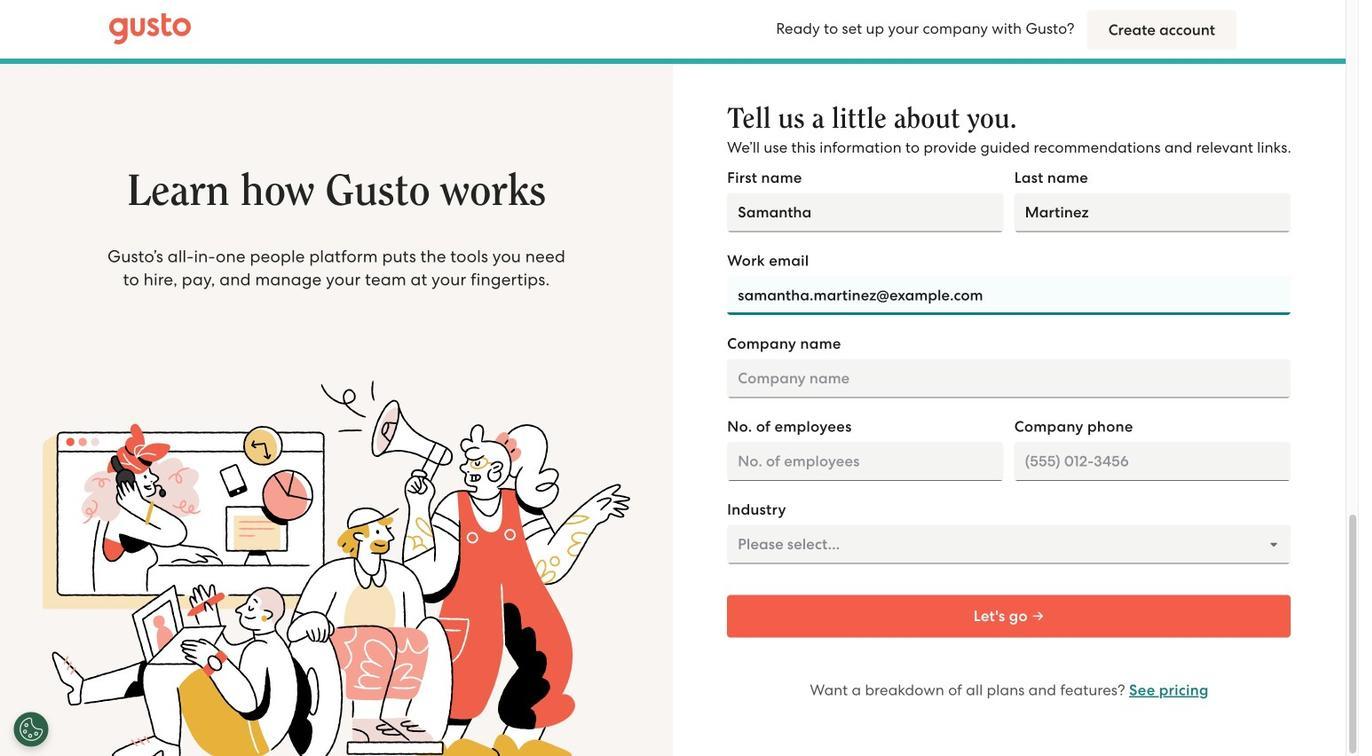 Task type: locate. For each thing, give the bounding box(es) containing it.
online payroll services, hr, and benefits | gusto image
[[109, 13, 191, 45]]

Company name text field
[[727, 359, 1291, 398]]



Task type: vqa. For each thing, say whether or not it's contained in the screenshot.
in to the right
no



Task type: describe. For each thing, give the bounding box(es) containing it.
First name text field
[[727, 193, 1004, 232]]

No. of employees field
[[727, 442, 1004, 481]]

(555) 012-3456 telephone field
[[1015, 442, 1291, 481]]

happy employers using hr operating systems image
[[0, 381, 673, 757]]

Work email address email field
[[727, 276, 1291, 315]]

Last name text field
[[1015, 193, 1291, 232]]



